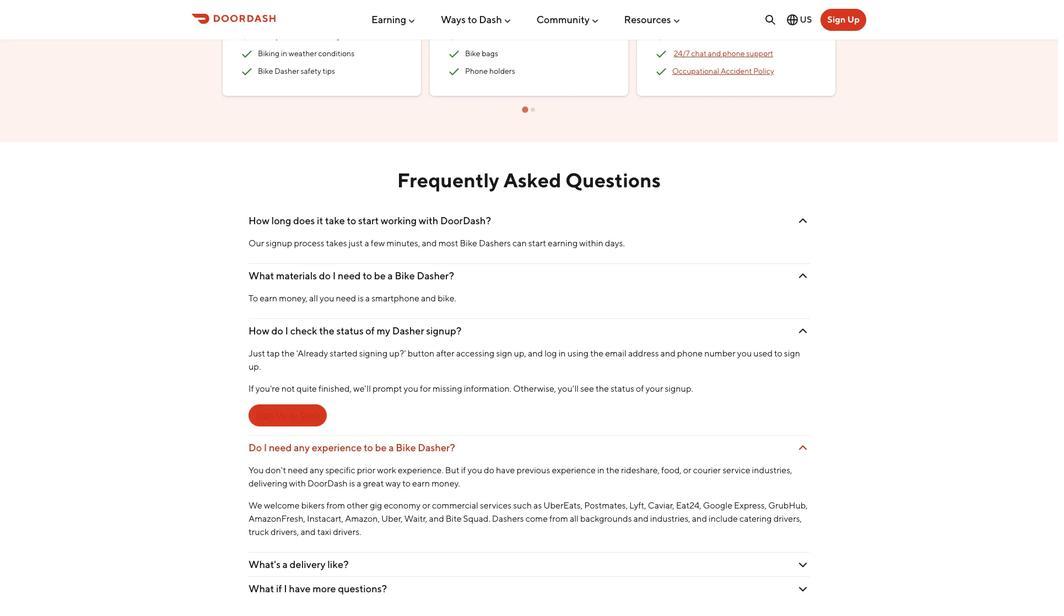 Task type: locate. For each thing, give the bounding box(es) containing it.
0 vertical spatial or
[[683, 465, 692, 476]]

up for sign up
[[848, 14, 860, 25]]

to inside 'you don't need any specific prior work experience. but if you do have previous experience in the rideshare, food, or courier service industries, delivering with doordash is a great way to earn money.'
[[403, 478, 411, 489]]

2 vertical spatial with
[[289, 478, 306, 489]]

check mark image left safety
[[240, 30, 254, 43]]

after
[[436, 348, 455, 359]]

1 horizontal spatial experience
[[552, 465, 596, 476]]

1 vertical spatial experience
[[552, 465, 596, 476]]

1 horizontal spatial dash
[[479, 14, 502, 25]]

2 how from the top
[[249, 325, 269, 337]]

dasher
[[275, 67, 299, 76], [392, 325, 424, 337]]

sign inside button
[[828, 14, 846, 25]]

accident
[[721, 67, 752, 76]]

support
[[746, 49, 773, 58]]

any up the doordash
[[310, 465, 324, 476]]

with
[[281, 32, 296, 40], [419, 215, 438, 227], [289, 478, 306, 489]]

tips up earning 'link'
[[389, 0, 402, 8]]

'already
[[296, 348, 328, 359]]

1 horizontal spatial if
[[461, 465, 466, 476]]

work
[[377, 465, 396, 476]]

0 vertical spatial industries,
[[752, 465, 792, 476]]

1 chevron down image from the top
[[797, 324, 810, 338]]

a up work
[[389, 442, 394, 454]]

signup
[[266, 238, 292, 249]]

sign for sign up
[[828, 14, 846, 25]]

courier
[[693, 465, 721, 476]]

sign up
[[828, 14, 860, 25]]

tips inside tips to learn about:
[[389, 0, 402, 8]]

0 horizontal spatial of
[[366, 325, 375, 337]]

sign up to dash link
[[249, 405, 327, 427]]

have left "previous"
[[496, 465, 515, 476]]

0 vertical spatial of
[[366, 325, 375, 337]]

dash
[[479, 14, 502, 25], [300, 410, 320, 421]]

1 vertical spatial dasher?
[[418, 442, 455, 454]]

1 horizontal spatial is
[[358, 293, 364, 304]]

holders
[[489, 67, 515, 76]]

any
[[294, 442, 310, 454], [310, 465, 324, 476]]

have down what's a delivery like?
[[289, 583, 311, 595]]

great
[[363, 478, 384, 489]]

2 what from the top
[[249, 583, 274, 595]]

number
[[705, 348, 736, 359]]

is
[[358, 293, 364, 304], [349, 478, 355, 489]]

0 vertical spatial drivers,
[[774, 514, 802, 524]]

sign up to dash
[[255, 410, 320, 421]]

3 chevron down image from the top
[[797, 441, 810, 455]]

or inside we welcome bikers from other gig economy or commercial services such as ubereats, postmates, lyft, caviar, eat24, google express, grubhub, amazonfresh, instacart, amazon, uber, waitr, and bite squad. dashers come from all backgrounds and industries, and include catering drivers, truck drivers, and taxi drivers.
[[422, 501, 431, 511]]

0 vertical spatial any
[[294, 442, 310, 454]]

1 vertical spatial how
[[249, 325, 269, 337]]

materials
[[276, 270, 317, 282]]

1 horizontal spatial do
[[319, 270, 331, 282]]

gig
[[370, 501, 382, 511]]

what down what's at the left bottom of page
[[249, 583, 274, 595]]

0 vertical spatial up
[[848, 14, 860, 25]]

1 horizontal spatial phone
[[723, 49, 745, 58]]

dasher? up bike.
[[417, 270, 454, 282]]

of left the 'my'
[[366, 325, 375, 337]]

chevron down image for what if i have more questions?
[[797, 582, 810, 595]]

caviar,
[[648, 501, 675, 511]]

in right biking on the left of page
[[281, 49, 287, 58]]

0 horizontal spatial status
[[336, 325, 364, 337]]

and left the more!
[[471, 10, 484, 19]]

1 vertical spatial do
[[271, 325, 283, 337]]

check mark image down ways on the top of page
[[448, 30, 461, 43]]

do up tap
[[271, 325, 283, 337]]

1 horizontal spatial all
[[570, 514, 579, 524]]

food,
[[661, 465, 682, 476]]

a inside 'you don't need any specific prior work experience. but if you do have previous experience in the rideshare, food, or courier service industries, delivering with doordash is a great way to earn money.'
[[357, 478, 361, 489]]

1 horizontal spatial up
[[848, 14, 860, 25]]

sign
[[828, 14, 846, 25], [255, 410, 273, 421]]

1 vertical spatial any
[[310, 465, 324, 476]]

0 horizontal spatial do
[[271, 325, 283, 337]]

prior
[[357, 465, 376, 476]]

start
[[358, 215, 379, 227], [528, 238, 546, 249]]

dasher? for what materials do i need to be a bike dasher?
[[417, 270, 454, 282]]

how
[[249, 215, 269, 227], [249, 325, 269, 337]]

bite
[[446, 514, 462, 524]]

drivers,
[[774, 514, 802, 524], [271, 527, 299, 537]]

chevron down image for what's a delivery like?
[[797, 558, 810, 571]]

tips right safety
[[323, 67, 335, 76]]

1 horizontal spatial or
[[683, 465, 692, 476]]

1 how from the top
[[249, 215, 269, 227]]

to down not
[[289, 410, 298, 421]]

check mark image
[[240, 30, 254, 43], [448, 30, 461, 43], [240, 47, 254, 60], [448, 47, 461, 60], [655, 47, 668, 60], [655, 65, 668, 78]]

0 vertical spatial dasher?
[[417, 270, 454, 282]]

status
[[336, 325, 364, 337], [611, 384, 634, 394]]

our
[[249, 238, 264, 249]]

0 horizontal spatial experience
[[312, 442, 362, 454]]

4 chevron down image from the top
[[797, 582, 810, 595]]

what materials do i need to be a bike dasher?
[[249, 270, 454, 282]]

just
[[249, 348, 265, 359]]

frequently
[[397, 168, 499, 192]]

phone left number
[[677, 348, 703, 359]]

bike
[[465, 49, 480, 58], [258, 67, 273, 76], [460, 238, 477, 249], [395, 270, 415, 282], [396, 442, 416, 454]]

within
[[580, 238, 603, 249]]

dashers
[[479, 238, 511, 249], [492, 514, 524, 524]]

1 horizontal spatial industries,
[[752, 465, 792, 476]]

1 horizontal spatial sign
[[784, 348, 800, 359]]

or inside 'you don't need any specific prior work experience. but if you do have previous experience in the rideshare, food, or courier service industries, delivering with doordash is a great way to earn money.'
[[683, 465, 692, 476]]

drivers, down amazonfresh, at the left bottom
[[271, 527, 299, 537]]

1 vertical spatial be
[[375, 442, 387, 454]]

do i need any experience to be a bike dasher?
[[249, 442, 455, 454]]

all down ubereats,
[[570, 514, 579, 524]]

sign left up,
[[496, 348, 512, 359]]

1 vertical spatial drivers,
[[271, 527, 299, 537]]

to
[[249, 293, 258, 304]]

1 horizontal spatial tips
[[389, 0, 402, 8]]

missing
[[433, 384, 462, 394]]

occupational accident policy link
[[672, 67, 774, 76]]

phone inside the just tap the 'already started signing up?' button after accessing sign up, and log in using the email address and phone number you used to sign up.
[[677, 348, 703, 359]]

started
[[330, 348, 358, 359]]

earn down experience.
[[412, 478, 430, 489]]

how for how do i check the status of my dasher signup?
[[249, 325, 269, 337]]

or right food,
[[683, 465, 692, 476]]

does
[[293, 215, 315, 227]]

bike left the bags
[[465, 49, 480, 58]]

services
[[480, 501, 512, 511]]

what for what materials do i need to be a bike dasher?
[[249, 270, 274, 282]]

i
[[333, 270, 336, 282], [285, 325, 288, 337], [264, 442, 267, 454], [284, 583, 287, 595]]

chevron down image for do i need any experience to be a bike dasher?
[[797, 441, 810, 455]]

1 vertical spatial from
[[550, 514, 568, 524]]

0 horizontal spatial tips
[[323, 67, 335, 76]]

what up to
[[249, 270, 274, 282]]

you inside 'you don't need any specific prior work experience. but if you do have previous experience in the rideshare, food, or courier service industries, delivering with doordash is a great way to earn money.'
[[468, 465, 482, 476]]

previous
[[517, 465, 550, 476]]

or up waitr,
[[422, 501, 431, 511]]

safety
[[301, 67, 321, 76]]

what if i have more questions?
[[249, 583, 387, 595]]

if down what's at the left bottom of page
[[276, 583, 282, 595]]

chevron down image
[[797, 324, 810, 338], [797, 558, 810, 571]]

1 horizontal spatial earn
[[412, 478, 430, 489]]

to up helmets
[[468, 14, 477, 25]]

0 vertical spatial from
[[327, 501, 345, 511]]

of left your
[[636, 384, 644, 394]]

bike up smartphone
[[395, 270, 415, 282]]

2 sign from the left
[[784, 348, 800, 359]]

sign right used
[[784, 348, 800, 359]]

dash down quite
[[300, 410, 320, 421]]

safedash
[[674, 32, 707, 40]]

any for experience
[[294, 442, 310, 454]]

from up instacart,
[[327, 501, 345, 511]]

1 horizontal spatial have
[[496, 465, 515, 476]]

experience up ubereats,
[[552, 465, 596, 476]]

1 vertical spatial status
[[611, 384, 634, 394]]

do inside 'you don't need any specific prior work experience. but if you do have previous experience in the rideshare, food, or courier service industries, delivering with doordash is a great way to earn money.'
[[484, 465, 494, 476]]

up right us
[[848, 14, 860, 25]]

experience up "specific"
[[312, 442, 362, 454]]

2 vertical spatial in
[[597, 465, 605, 476]]

sign down "you're"
[[255, 410, 273, 421]]

check mark image
[[655, 30, 668, 43], [862, 30, 875, 43], [240, 65, 254, 78], [448, 65, 461, 78]]

2 horizontal spatial in
[[597, 465, 605, 476]]

include
[[709, 514, 738, 524]]

phone up accident
[[723, 49, 745, 58]]

don't
[[265, 465, 286, 476]]

like?
[[328, 559, 349, 571]]

0 vertical spatial with
[[281, 32, 296, 40]]

is down "specific"
[[349, 478, 355, 489]]

1 vertical spatial tips
[[323, 67, 335, 76]]

0 horizontal spatial is
[[349, 478, 355, 489]]

start right can
[[528, 238, 546, 249]]

need up don't
[[269, 442, 292, 454]]

0 horizontal spatial all
[[309, 293, 318, 304]]

dasher down weather
[[275, 67, 299, 76]]

prompt
[[373, 384, 402, 394]]

1 vertical spatial dash
[[300, 410, 320, 421]]

0 horizontal spatial in
[[281, 49, 287, 58]]

0 vertical spatial tips
[[389, 0, 402, 8]]

button
[[408, 348, 435, 359]]

sign right us
[[828, 14, 846, 25]]

0 vertical spatial dash
[[479, 14, 502, 25]]

to right used
[[775, 348, 783, 359]]

0 vertical spatial start
[[358, 215, 379, 227]]

with up our signup process takes just a few minutes, and most bike dashers can start earning within days.
[[419, 215, 438, 227]]

dashers down the 'services'
[[492, 514, 524, 524]]

more
[[313, 583, 336, 595]]

like the below, and more!
[[448, 0, 600, 19]]

be up smartphone
[[374, 270, 386, 282]]

chevron down image
[[797, 214, 810, 227], [797, 269, 810, 283], [797, 441, 810, 455], [797, 582, 810, 595]]

using
[[568, 348, 589, 359]]

sign for sign up to dash
[[255, 410, 273, 421]]

all right money,
[[309, 293, 318, 304]]

dasher? up but
[[418, 442, 455, 454]]

0 horizontal spatial start
[[358, 215, 379, 227]]

0 horizontal spatial industries,
[[650, 514, 691, 524]]

with up bikers
[[289, 478, 306, 489]]

1 vertical spatial or
[[422, 501, 431, 511]]

0 horizontal spatial sign
[[496, 348, 512, 359]]

if right but
[[461, 465, 466, 476]]

0 vertical spatial what
[[249, 270, 274, 282]]

check mark image for biking in weather conditions
[[240, 47, 254, 60]]

the right like
[[589, 0, 600, 8]]

and left the bite at the bottom left of the page
[[429, 514, 444, 524]]

log
[[545, 348, 557, 359]]

accessing
[[456, 348, 495, 359]]

biking
[[258, 49, 280, 58]]

dash inside ways to dash link
[[479, 14, 502, 25]]

1 vertical spatial of
[[636, 384, 644, 394]]

1 vertical spatial chevron down image
[[797, 558, 810, 571]]

1 horizontal spatial dasher
[[392, 325, 424, 337]]

industries, down caviar,
[[650, 514, 691, 524]]

you inside the just tap the 'already started signing up?' button after accessing sign up, and log in using the email address and phone number you used to sign up.
[[737, 348, 752, 359]]

few
[[371, 238, 385, 249]]

the left "rideshare,"
[[606, 465, 620, 476]]

check
[[290, 325, 317, 337]]

you right but
[[468, 465, 482, 476]]

you left for
[[404, 384, 418, 394]]

0 vertical spatial have
[[496, 465, 515, 476]]

1 vertical spatial phone
[[677, 348, 703, 359]]

need down what materials do i need to be a bike dasher?
[[336, 293, 356, 304]]

0 vertical spatial in
[[281, 49, 287, 58]]

taxi
[[317, 527, 331, 537]]

0 horizontal spatial or
[[422, 501, 431, 511]]

uber,
[[382, 514, 403, 524]]

i right do on the left bottom
[[264, 442, 267, 454]]

0 vertical spatial chevron down image
[[797, 324, 810, 338]]

with left bike
[[281, 32, 296, 40]]

0 horizontal spatial if
[[276, 583, 282, 595]]

a right what's at the left bottom of page
[[283, 559, 288, 571]]

status up started
[[336, 325, 364, 337]]

and right chat in the top of the page
[[708, 49, 721, 58]]

check mark image left occupational
[[655, 65, 668, 78]]

signup.
[[665, 384, 693, 394]]

up inside button
[[848, 14, 860, 25]]

and left most
[[422, 238, 437, 249]]

how up 'just'
[[249, 325, 269, 337]]

0 vertical spatial dashers
[[479, 238, 511, 249]]

0 vertical spatial if
[[461, 465, 466, 476]]

dashing
[[313, 32, 341, 40]]

drivers, down grubhub,
[[774, 514, 802, 524]]

status left your
[[611, 384, 634, 394]]

1 chevron down image from the top
[[797, 214, 810, 227]]

a left great
[[357, 478, 361, 489]]

be up work
[[375, 442, 387, 454]]

can
[[513, 238, 527, 249]]

2 horizontal spatial do
[[484, 465, 494, 476]]

earning
[[371, 14, 406, 25]]

check mark image left biking on the left of page
[[240, 47, 254, 60]]

and right up,
[[528, 348, 543, 359]]

doordash?
[[440, 215, 491, 227]]

bike down biking on the left of page
[[258, 67, 273, 76]]

all inside we welcome bikers from other gig economy or commercial services such as ubereats, postmates, lyft, caviar, eat24, google express, grubhub, amazonfresh, instacart, amazon, uber, waitr, and bite squad. dashers come from all backgrounds and industries, and include catering drivers, truck drivers, and taxi drivers.
[[570, 514, 579, 524]]

1 vertical spatial what
[[249, 583, 274, 595]]

0 vertical spatial dasher
[[275, 67, 299, 76]]

1 vertical spatial industries,
[[650, 514, 691, 524]]

commercial
[[432, 501, 478, 511]]

2 chevron down image from the top
[[797, 558, 810, 571]]

grubhub,
[[769, 501, 808, 511]]

0 horizontal spatial up
[[275, 410, 288, 421]]

smartphone
[[372, 293, 419, 304]]

1 vertical spatial is
[[349, 478, 355, 489]]

0 vertical spatial sign
[[828, 14, 846, 25]]

start up few
[[358, 215, 379, 227]]

1 what from the top
[[249, 270, 274, 282]]

0 vertical spatial be
[[374, 270, 386, 282]]

earn
[[260, 293, 277, 304], [412, 478, 430, 489]]

0 horizontal spatial phone
[[677, 348, 703, 359]]

0 vertical spatial all
[[309, 293, 318, 304]]

squad.
[[463, 514, 490, 524]]

check mark image left bike bags
[[448, 47, 461, 60]]

frequently asked questions
[[397, 168, 661, 192]]

delivering
[[249, 478, 287, 489]]

industries, right service
[[752, 465, 792, 476]]

0 horizontal spatial sign
[[255, 410, 273, 421]]

1 vertical spatial dashers
[[492, 514, 524, 524]]

1 vertical spatial earn
[[412, 478, 430, 489]]

2 chevron down image from the top
[[797, 269, 810, 283]]

waitr,
[[404, 514, 428, 524]]

you left used
[[737, 348, 752, 359]]

1 horizontal spatial of
[[636, 384, 644, 394]]

dashers left can
[[479, 238, 511, 249]]

0 horizontal spatial dash
[[300, 410, 320, 421]]

chevron down image for what materials do i need to be a bike dasher?
[[797, 269, 810, 283]]

you
[[320, 293, 334, 304], [737, 348, 752, 359], [404, 384, 418, 394], [468, 465, 482, 476]]

any inside 'you don't need any specific prior work experience. but if you do have previous experience in the rideshare, food, or courier service industries, delivering with doordash is a great way to earn money.'
[[310, 465, 324, 476]]

check mark image for bike bags
[[448, 47, 461, 60]]

1 vertical spatial all
[[570, 514, 579, 524]]

0 vertical spatial how
[[249, 215, 269, 227]]

up down not
[[275, 410, 288, 421]]

1 horizontal spatial sign
[[828, 14, 846, 25]]

questions
[[566, 168, 661, 192]]

1 vertical spatial up
[[275, 410, 288, 421]]

to
[[240, 10, 247, 19], [468, 14, 477, 25], [347, 215, 356, 227], [363, 270, 372, 282], [775, 348, 783, 359], [289, 410, 298, 421], [364, 442, 373, 454], [403, 478, 411, 489]]

do up the 'services'
[[484, 465, 494, 476]]

0 horizontal spatial have
[[289, 583, 311, 595]]

rideshare,
[[621, 465, 660, 476]]

how left long
[[249, 215, 269, 227]]

to left learn
[[240, 10, 247, 19]]

dasher right the 'my'
[[392, 325, 424, 337]]

from down ubereats,
[[550, 514, 568, 524]]

2 vertical spatial do
[[484, 465, 494, 476]]

tips to learn about:
[[240, 0, 402, 19]]

in
[[281, 49, 287, 58], [559, 348, 566, 359], [597, 465, 605, 476]]



Task type: describe. For each thing, give the bounding box(es) containing it.
chevron down image for how long does it take to start working with doordash?
[[797, 214, 810, 227]]

and inside like the below, and more!
[[471, 10, 484, 19]]

safedash link
[[674, 32, 707, 40]]

for
[[420, 384, 431, 394]]

google
[[703, 501, 733, 511]]

lyft,
[[630, 501, 646, 511]]

process
[[294, 238, 324, 249]]

what's
[[249, 559, 281, 571]]

occupational
[[672, 67, 719, 76]]

phone inside know before you go "region"
[[723, 49, 745, 58]]

0 vertical spatial do
[[319, 270, 331, 282]]

is inside 'you don't need any specific prior work experience. but if you do have previous experience in the rideshare, food, or courier service industries, delivering with doordash is a great way to earn money.'
[[349, 478, 355, 489]]

1 vertical spatial have
[[289, 583, 311, 595]]

minutes,
[[387, 238, 420, 249]]

select a slide to show tab list
[[218, 105, 840, 113]]

specific
[[325, 465, 355, 476]]

amazon,
[[345, 514, 380, 524]]

see
[[581, 384, 594, 394]]

if inside 'you don't need any specific prior work experience. but if you do have previous experience in the rideshare, food, or courier service industries, delivering with doordash is a great way to earn money.'
[[461, 465, 466, 476]]

asked
[[504, 168, 561, 192]]

0 horizontal spatial from
[[327, 501, 345, 511]]

and left bike.
[[421, 293, 436, 304]]

express,
[[734, 501, 767, 511]]

bike
[[297, 32, 312, 40]]

the right "using"
[[590, 348, 604, 359]]

bags
[[482, 49, 498, 58]]

to right take
[[347, 215, 356, 227]]

backgrounds
[[580, 514, 632, 524]]

dashers inside we welcome bikers from other gig economy or commercial services such as ubereats, postmates, lyft, caviar, eat24, google express, grubhub, amazonfresh, instacart, amazon, uber, waitr, and bite squad. dashers come from all backgrounds and industries, and include catering drivers, truck drivers, and taxi drivers.
[[492, 514, 524, 524]]

any for specific
[[310, 465, 324, 476]]

the right "check"
[[319, 325, 334, 337]]

amazonfresh,
[[249, 514, 305, 524]]

take
[[325, 215, 345, 227]]

truck
[[249, 527, 269, 537]]

to up prior
[[364, 442, 373, 454]]

your
[[646, 384, 663, 394]]

finished,
[[319, 384, 352, 394]]

ways to dash link
[[441, 9, 512, 30]]

experience.
[[398, 465, 444, 476]]

1 horizontal spatial drivers,
[[774, 514, 802, 524]]

dasher? for do i need any experience to be a bike dasher?
[[418, 442, 455, 454]]

we welcome bikers from other gig economy or commercial services such as ubereats, postmates, lyft, caviar, eat24, google express, grubhub, amazonfresh, instacart, amazon, uber, waitr, and bite squad. dashers come from all backgrounds and industries, and include catering drivers, truck drivers, and taxi drivers.
[[249, 501, 808, 537]]

0 vertical spatial experience
[[312, 442, 362, 454]]

24/7 chat and phone support
[[674, 49, 773, 58]]

to inside tips to learn about:
[[240, 10, 247, 19]]

0 vertical spatial earn
[[260, 293, 277, 304]]

1 vertical spatial dasher
[[392, 325, 424, 337]]

1 horizontal spatial status
[[611, 384, 634, 394]]

community
[[537, 14, 590, 25]]

1 horizontal spatial from
[[550, 514, 568, 524]]

otherwise,
[[513, 384, 556, 394]]

how do i check the status of my dasher signup?
[[249, 325, 462, 337]]

a left few
[[365, 238, 369, 249]]

the inside like the below, and more!
[[589, 0, 600, 8]]

safety with bike dashing
[[258, 32, 341, 40]]

bike up experience.
[[396, 442, 416, 454]]

you
[[249, 465, 264, 476]]

you're
[[256, 384, 280, 394]]

industries, inside 'you don't need any specific prior work experience. but if you do have previous experience in the rideshare, food, or courier service industries, delivering with doordash is a great way to earn money.'
[[752, 465, 792, 476]]

my
[[377, 325, 390, 337]]

safety
[[258, 32, 280, 40]]

be for need
[[374, 270, 386, 282]]

and down eat24,
[[692, 514, 707, 524]]

you down what materials do i need to be a bike dasher?
[[320, 293, 334, 304]]

in inside the just tap the 'already started signing up?' button after accessing sign up, and log in using the email address and phone number you used to sign up.
[[559, 348, 566, 359]]

up for sign up to dash
[[275, 410, 288, 421]]

check mark image for helmets
[[448, 30, 461, 43]]

tap
[[267, 348, 280, 359]]

not
[[282, 384, 295, 394]]

bike right most
[[460, 238, 477, 249]]

you'll
[[558, 384, 579, 394]]

need inside 'you don't need any specific prior work experience. but if you do have previous experience in the rideshare, food, or courier service industries, delivering with doordash is a great way to earn money.'
[[288, 465, 308, 476]]

check mark image left 24/7
[[655, 47, 668, 60]]

1 sign from the left
[[496, 348, 512, 359]]

and down "lyft,"
[[634, 514, 649, 524]]

quite
[[297, 384, 317, 394]]

what for what if i have more questions?
[[249, 583, 274, 595]]

occupational accident policy
[[672, 67, 774, 76]]

welcome
[[264, 501, 300, 511]]

as
[[534, 501, 542, 511]]

it
[[317, 215, 323, 227]]

signing
[[359, 348, 388, 359]]

bike.
[[438, 293, 456, 304]]

0 horizontal spatial drivers,
[[271, 527, 299, 537]]

to inside the just tap the 'already started signing up?' button after accessing sign up, and log in using the email address and phone number you used to sign up.
[[775, 348, 783, 359]]

you don't need any specific prior work experience. but if you do have previous experience in the rideshare, food, or courier service industries, delivering with doordash is a great way to earn money.
[[249, 465, 792, 489]]

just
[[349, 238, 363, 249]]

ways to dash
[[441, 14, 502, 25]]

bikers
[[301, 501, 325, 511]]

up?'
[[389, 348, 406, 359]]

community link
[[537, 9, 600, 30]]

the right "see"
[[596, 384, 609, 394]]

drivers.
[[333, 527, 361, 537]]

helmets
[[465, 32, 494, 40]]

industries, inside we welcome bikers from other gig economy or commercial services such as ubereats, postmates, lyft, caviar, eat24, google express, grubhub, amazonfresh, instacart, amazon, uber, waitr, and bite squad. dashers come from all backgrounds and industries, and include catering drivers, truck drivers, and taxi drivers.
[[650, 514, 691, 524]]

like
[[575, 0, 587, 8]]

globe line image
[[786, 13, 799, 26]]

instacart,
[[307, 514, 344, 524]]

used
[[754, 348, 773, 359]]

other
[[347, 501, 368, 511]]

earn inside 'you don't need any specific prior work experience. but if you do have previous experience in the rideshare, food, or courier service industries, delivering with doordash is a great way to earn money.'
[[412, 478, 430, 489]]

0 vertical spatial is
[[358, 293, 364, 304]]

the right tap
[[281, 348, 295, 359]]

dash inside sign up to dash link
[[300, 410, 320, 421]]

and right address
[[661, 348, 676, 359]]

the inside 'you don't need any specific prior work experience. but if you do have previous experience in the rideshare, food, or courier service industries, delivering with doordash is a great way to earn money.'
[[606, 465, 620, 476]]

in inside know before you go "region"
[[281, 49, 287, 58]]

weather
[[289, 49, 317, 58]]

be for experience
[[375, 442, 387, 454]]

if
[[249, 384, 254, 394]]

0 vertical spatial status
[[336, 325, 364, 337]]

working
[[381, 215, 417, 227]]

1 vertical spatial if
[[276, 583, 282, 595]]

below,
[[448, 10, 470, 19]]

in inside 'you don't need any specific prior work experience. but if you do have previous experience in the rideshare, food, or courier service industries, delivering with doordash is a great way to earn money.'
[[597, 465, 605, 476]]

how for how long does it take to start working with doordash?
[[249, 215, 269, 227]]

with inside 'you don't need any specific prior work experience. but if you do have previous experience in the rideshare, food, or courier service industries, delivering with doordash is a great way to earn money.'
[[289, 478, 306, 489]]

way
[[386, 478, 401, 489]]

policy
[[754, 67, 774, 76]]

ubereats,
[[544, 501, 583, 511]]

money.
[[432, 478, 460, 489]]

experience inside 'you don't need any specific prior work experience. but if you do have previous experience in the rideshare, food, or courier service industries, delivering with doordash is a great way to earn money.'
[[552, 465, 596, 476]]

i up to earn money, all you need is a smartphone and bike.
[[333, 270, 336, 282]]

to earn money, all you need is a smartphone and bike.
[[249, 293, 460, 304]]

to up to earn money, all you need is a smartphone and bike.
[[363, 270, 372, 282]]

long
[[271, 215, 291, 227]]

i down what's a delivery like?
[[284, 583, 287, 595]]

i left "check"
[[285, 325, 288, 337]]

eat24,
[[676, 501, 702, 511]]

1 vertical spatial start
[[528, 238, 546, 249]]

doordash
[[308, 478, 348, 489]]

but
[[445, 465, 460, 476]]

have inside 'you don't need any specific prior work experience. but if you do have previous experience in the rideshare, food, or courier service industries, delivering with doordash is a great way to earn money.'
[[496, 465, 515, 476]]

chevron down image for how do i check the status of my dasher signup?
[[797, 324, 810, 338]]

a down what materials do i need to be a bike dasher?
[[365, 293, 370, 304]]

dasher inside know before you go "region"
[[275, 67, 299, 76]]

check mark image for safety with bike dashing
[[240, 30, 254, 43]]

catering
[[740, 514, 772, 524]]

postmates,
[[584, 501, 628, 511]]

we'll
[[353, 384, 371, 394]]

know before you go region
[[218, 0, 1058, 113]]

1 vertical spatial with
[[419, 215, 438, 227]]

our signup process takes just a few minutes, and most bike dashers can start earning within days.
[[249, 238, 625, 249]]

need up to earn money, all you need is a smartphone and bike.
[[338, 270, 361, 282]]

and left taxi
[[301, 527, 316, 537]]

with inside know before you go "region"
[[281, 32, 296, 40]]

a up smartphone
[[388, 270, 393, 282]]

phone holders
[[465, 67, 515, 76]]

up.
[[249, 362, 261, 372]]



Task type: vqa. For each thing, say whether or not it's contained in the screenshot.
exciting at left bottom
no



